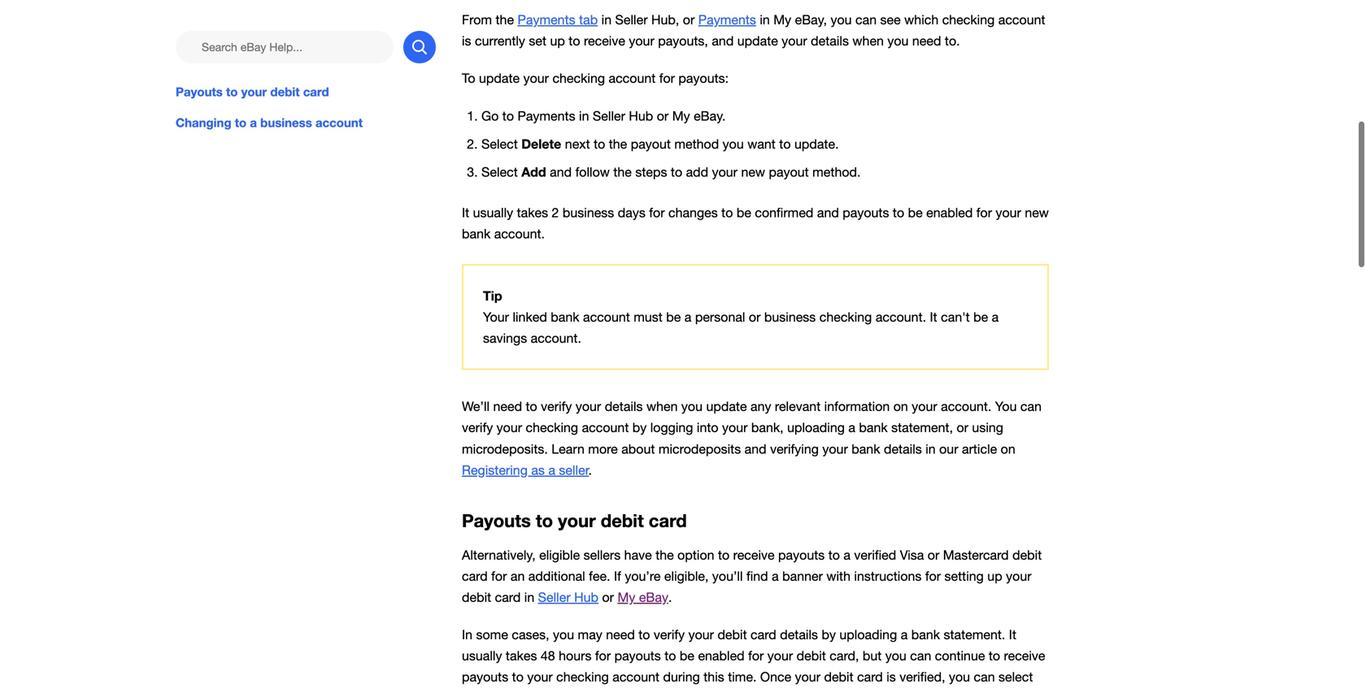 Task type: describe. For each thing, give the bounding box(es) containing it.
can down 'continue'
[[974, 670, 995, 685]]

payouts down "some" on the left bottom of the page
[[462, 670, 509, 685]]

payments tab link
[[518, 12, 598, 27]]

enabled inside in some cases, you may need to verify your debit card details by uploading a bank statement. it usually takes 48 hours for payouts to be enabled for your debit card, but you can continue to receive payouts to your checking account during this time. once your debit card is verified, you can sele
[[698, 649, 745, 664]]

1 horizontal spatial hub
[[629, 108, 653, 123]]

which
[[905, 12, 939, 27]]

information
[[825, 399, 890, 415]]

payouts:
[[679, 71, 729, 86]]

a up with
[[844, 548, 851, 563]]

eligible,
[[664, 569, 709, 584]]

can't
[[941, 310, 970, 325]]

debit up time.
[[718, 628, 747, 643]]

account inside tip your linked bank account must be a personal or business checking account. it can't be a savings account.
[[583, 310, 630, 325]]

you right but
[[886, 649, 907, 664]]

card down but
[[857, 670, 883, 685]]

in
[[462, 628, 473, 643]]

my ebay link
[[618, 590, 669, 606]]

delete
[[522, 136, 562, 152]]

sellers
[[584, 548, 621, 563]]

uploading inside we'll need to verify your details when you update any relevant information on your account. you can verify your checking account by logging into your bank, uploading a bank statement, or using microdeposits. learn more about microdeposits and verifying your bank details in our article on registering as a seller .
[[787, 421, 845, 436]]

currently
[[475, 33, 525, 48]]

statement,
[[892, 421, 953, 436]]

payouts inside alternatively, eligible sellers have the option to receive payouts to a verified visa or mastercard debit card for an additional fee. if you're eligible, you'll find a banner with instructions for setting up your debit card in
[[778, 548, 825, 563]]

visa
[[900, 548, 924, 563]]

need inside in some cases, you may need to verify your debit card details by uploading a bank statement. it usually takes 48 hours for payouts to be enabled for your debit card, but you can continue to receive payouts to your checking account during this time. once your debit card is verified, you can sele
[[606, 628, 635, 643]]

or up select delete next to the payout method you want to update.
[[657, 108, 669, 123]]

usually inside it usually takes 2 business days for changes to be confirmed and payouts to be enabled for your new bank account.
[[473, 205, 513, 220]]

card up "once"
[[751, 628, 777, 643]]

learn
[[552, 442, 585, 457]]

payout inside select add and follow the steps to add your new payout method.
[[769, 165, 809, 180]]

in inside in my ebay, you can see which checking account is currently set up to receive your payouts, and update your details when you need to.
[[760, 12, 770, 27]]

seller
[[559, 463, 589, 478]]

1 horizontal spatial on
[[1001, 442, 1016, 457]]

by inside we'll need to verify your details when you update any relevant information on your account. you can verify your checking account by logging into your bank, uploading a bank statement, or using microdeposits. learn more about microdeposits and verifying your bank details in our article on registering as a seller .
[[633, 421, 647, 436]]

add
[[522, 164, 546, 180]]

1 vertical spatial hub
[[574, 590, 599, 606]]

to.
[[945, 33, 960, 48]]

it usually takes 2 business days for changes to be confirmed and payouts to be enabled for your new bank account.
[[462, 205, 1049, 241]]

time.
[[728, 670, 757, 685]]

you'll
[[712, 569, 743, 584]]

to inside in my ebay, you can see which checking account is currently set up to receive your payouts, and update your details when you need to.
[[569, 33, 580, 48]]

a right can't
[[992, 310, 999, 325]]

is inside in some cases, you may need to verify your debit card details by uploading a bank statement. it usually takes 48 hours for payouts to be enabled for your debit card, but you can continue to receive payouts to your checking account during this time. once your debit card is verified, you can sele
[[887, 670, 896, 685]]

2 vertical spatial seller
[[538, 590, 571, 606]]

hours
[[559, 649, 592, 664]]

payments for go to payments in seller hub or my ebay.
[[518, 108, 576, 123]]

tip
[[483, 288, 502, 304]]

receive inside in my ebay, you can see which checking account is currently set up to receive your payouts, and update your details when you need to.
[[584, 33, 625, 48]]

you're
[[625, 569, 661, 584]]

debit up in
[[462, 590, 491, 606]]

0 horizontal spatial on
[[894, 399, 908, 415]]

payments up payouts,
[[699, 12, 756, 27]]

payout inside select delete next to the payout method you want to update.
[[631, 136, 671, 152]]

details inside in some cases, you may need to verify your debit card details by uploading a bank statement. it usually takes 48 hours for payouts to be enabled for your debit card, but you can continue to receive payouts to your checking account during this time. once your debit card is verified, you can sele
[[780, 628, 818, 643]]

to inside we'll need to verify your details when you update any relevant information on your account. you can verify your checking account by logging into your bank, uploading a bank statement, or using microdeposits. learn more about microdeposits and verifying your bank details in our article on registering as a seller .
[[526, 399, 537, 415]]

microdeposits
[[659, 442, 741, 457]]

a left personal
[[685, 310, 692, 325]]

in inside alternatively, eligible sellers have the option to receive payouts to a verified visa or mastercard debit card for an additional fee. if you're eligible, you'll find a banner with instructions for setting up your debit card in
[[524, 590, 535, 606]]

payouts,
[[658, 33, 708, 48]]

you up hours
[[553, 628, 574, 643]]

by inside in some cases, you may need to verify your debit card details by uploading a bank statement. it usually takes 48 hours for payouts to be enabled for your debit card, but you can continue to receive payouts to your checking account during this time. once your debit card is verified, you can sele
[[822, 628, 836, 643]]

can inside in my ebay, you can see which checking account is currently set up to receive your payouts, and update your details when you need to.
[[856, 12, 877, 27]]

in up next
[[579, 108, 589, 123]]

mastercard
[[943, 548, 1009, 563]]

next
[[565, 136, 590, 152]]

details inside in my ebay, you can see which checking account is currently set up to receive your payouts, and update your details when you need to.
[[811, 33, 849, 48]]

is inside in my ebay, you can see which checking account is currently set up to receive your payouts, and update your details when you need to.
[[462, 33, 471, 48]]

account. left can't
[[876, 310, 927, 325]]

cases,
[[512, 628, 550, 643]]

eligible
[[539, 548, 580, 563]]

and inside we'll need to verify your details when you update any relevant information on your account. you can verify your checking account by logging into your bank, uploading a bank statement, or using microdeposits. learn more about microdeposits and verifying your bank details in our article on registering as a seller .
[[745, 442, 767, 457]]

method.
[[813, 165, 861, 180]]

we'll
[[462, 399, 490, 415]]

alternatively, eligible sellers have the option to receive payouts to a verified visa or mastercard debit card for an additional fee. if you're eligible, you'll find a banner with instructions for setting up your debit card in
[[462, 548, 1042, 606]]

debit up the have at the bottom of the page
[[601, 510, 644, 532]]

our
[[940, 442, 959, 457]]

takes inside in some cases, you may need to verify your debit card details by uploading a bank statement. it usually takes 48 hours for payouts to be enabled for your debit card, but you can continue to receive payouts to your checking account during this time. once your debit card is verified, you can sele
[[506, 649, 537, 664]]

follow
[[576, 165, 610, 180]]

verified,
[[900, 670, 946, 685]]

instructions
[[854, 569, 922, 584]]

banner
[[783, 569, 823, 584]]

tip your linked bank account must be a personal or business checking account. it can't be a savings account.
[[483, 288, 999, 346]]

need inside we'll need to verify your details when you update any relevant information on your account. you can verify your checking account by logging into your bank, uploading a bank statement, or using microdeposits. learn more about microdeposits and verifying your bank details in our article on registering as a seller .
[[493, 399, 522, 415]]

some
[[476, 628, 508, 643]]

verified
[[854, 548, 897, 563]]

verifying
[[770, 442, 819, 457]]

or up payouts,
[[683, 12, 695, 27]]

card up option
[[649, 510, 687, 532]]

the for delete
[[609, 136, 627, 152]]

1 vertical spatial .
[[669, 590, 672, 606]]

go
[[482, 108, 499, 123]]

a down the information
[[849, 421, 856, 436]]

confirmed
[[755, 205, 814, 220]]

if
[[614, 569, 621, 584]]

debit inside payouts to your debit card link
[[270, 85, 300, 99]]

1 vertical spatial update
[[479, 71, 520, 86]]

it inside it usually takes 2 business days for changes to be confirmed and payouts to be enabled for your new bank account.
[[462, 205, 469, 220]]

a right find
[[772, 569, 779, 584]]

an
[[511, 569, 525, 584]]

receive inside alternatively, eligible sellers have the option to receive payouts to a verified visa or mastercard debit card for an additional fee. if you're eligible, you'll find a banner with instructions for setting up your debit card in
[[733, 548, 775, 563]]

or inside alternatively, eligible sellers have the option to receive payouts to a verified visa or mastercard debit card for an additional fee. if you're eligible, you'll find a banner with instructions for setting up your debit card in
[[928, 548, 940, 563]]

2
[[552, 205, 559, 220]]

select add and follow the steps to add your new payout method.
[[482, 164, 861, 180]]

the for add
[[614, 165, 632, 180]]

in my ebay, you can see which checking account is currently set up to receive your payouts, and update your details when you need to.
[[462, 12, 1046, 48]]

may
[[578, 628, 603, 643]]

account. inside we'll need to verify your details when you update any relevant information on your account. you can verify your checking account by logging into your bank, uploading a bank statement, or using microdeposits. learn more about microdeposits and verifying your bank details in our article on registering as a seller .
[[941, 399, 992, 415]]

ebay.
[[694, 108, 726, 123]]

find
[[747, 569, 768, 584]]

in some cases, you may need to verify your debit card details by uploading a bank statement. it usually takes 48 hours for payouts to be enabled for your debit card, but you can continue to receive payouts to your checking account during this time. once your debit card is verified, you can sele
[[462, 628, 1046, 689]]

business inside tip your linked bank account must be a personal or business checking account. it can't be a savings account.
[[764, 310, 816, 325]]

0 horizontal spatial my
[[618, 590, 636, 606]]

changing to a business account
[[176, 116, 363, 130]]

receive inside in some cases, you may need to verify your debit card details by uploading a bank statement. it usually takes 48 hours for payouts to be enabled for your debit card, but you can continue to receive payouts to your checking account during this time. once your debit card is verified, you can sele
[[1004, 649, 1046, 664]]

card down an
[[495, 590, 521, 606]]

verify inside in some cases, you may need to verify your debit card details by uploading a bank statement. it usually takes 48 hours for payouts to be enabled for your debit card, but you can continue to receive payouts to your checking account during this time. once your debit card is verified, you can sele
[[654, 628, 685, 643]]

but
[[863, 649, 882, 664]]

payouts inside it usually takes 2 business days for changes to be confirmed and payouts to be enabled for your new bank account.
[[843, 205, 889, 220]]

must
[[634, 310, 663, 325]]

checking inside in my ebay, you can see which checking account is currently set up to receive your payouts, and update your details when you need to.
[[942, 12, 995, 27]]

personal
[[695, 310, 745, 325]]

this
[[704, 670, 725, 685]]

can inside we'll need to verify your details when you update any relevant information on your account. you can verify your checking account by logging into your bank, uploading a bank statement, or using microdeposits. learn more about microdeposits and verifying your bank details in our article on registering as a seller .
[[1021, 399, 1042, 415]]

up inside in my ebay, you can see which checking account is currently set up to receive your payouts, and update your details when you need to.
[[550, 33, 565, 48]]

hub,
[[652, 12, 679, 27]]

card down "alternatively,"
[[462, 569, 488, 584]]

account inside we'll need to verify your details when you update any relevant information on your account. you can verify your checking account by logging into your bank, uploading a bank statement, or using microdeposits. learn more about microdeposits and verifying your bank details in our article on registering as a seller .
[[582, 421, 629, 436]]

about
[[622, 442, 655, 457]]

add
[[686, 165, 709, 180]]

it inside in some cases, you may need to verify your debit card details by uploading a bank statement. it usually takes 48 hours for payouts to be enabled for your debit card, but you can continue to receive payouts to your checking account during this time. once your debit card is verified, you can sele
[[1009, 628, 1017, 643]]

account inside in my ebay, you can see which checking account is currently set up to receive your payouts, and update your details when you need to.
[[999, 12, 1046, 27]]

additional
[[529, 569, 585, 584]]

or down fee.
[[602, 590, 614, 606]]

checking inside we'll need to verify your details when you update any relevant information on your account. you can verify your checking account by logging into your bank, uploading a bank statement, or using microdeposits. learn more about microdeposits and verifying your bank details in our article on registering as a seller .
[[526, 421, 578, 436]]

and inside it usually takes 2 business days for changes to be confirmed and payouts to be enabled for your new bank account.
[[817, 205, 839, 220]]

you
[[995, 399, 1017, 415]]

debit left card,
[[797, 649, 826, 664]]

alternatively,
[[462, 548, 536, 563]]

payments link
[[699, 12, 756, 27]]

account. inside it usually takes 2 business days for changes to be confirmed and payouts to be enabled for your new bank account.
[[494, 226, 545, 241]]

logging
[[651, 421, 693, 436]]

to update your checking account for payouts:
[[462, 71, 729, 86]]



Task type: locate. For each thing, give the bounding box(es) containing it.
in
[[602, 12, 612, 27], [760, 12, 770, 27], [579, 108, 589, 123], [926, 442, 936, 457], [524, 590, 535, 606]]

1 horizontal spatial verify
[[541, 399, 572, 415]]

1 vertical spatial usually
[[462, 649, 502, 664]]

business right personal
[[764, 310, 816, 325]]

payments for from the payments tab in seller hub, or payments
[[518, 12, 576, 27]]

receive
[[584, 33, 625, 48], [733, 548, 775, 563], [1004, 649, 1046, 664]]

select delete next to the payout method you want to update.
[[482, 136, 839, 152]]

0 horizontal spatial receive
[[584, 33, 625, 48]]

1 horizontal spatial my
[[672, 108, 690, 123]]

payments
[[518, 12, 576, 27], [699, 12, 756, 27], [518, 108, 576, 123]]

1 horizontal spatial enabled
[[927, 205, 973, 220]]

business right 2
[[563, 205, 614, 220]]

verify up the learn on the left
[[541, 399, 572, 415]]

by
[[633, 421, 647, 436], [822, 628, 836, 643]]

from
[[462, 12, 492, 27]]

you up into
[[682, 399, 703, 415]]

. inside we'll need to verify your details when you update any relevant information on your account. you can verify your checking account by logging into your bank, uploading a bank statement, or using microdeposits. learn more about microdeposits and verifying your bank details in our article on registering as a seller .
[[589, 463, 592, 478]]

card,
[[830, 649, 859, 664]]

0 vertical spatial hub
[[629, 108, 653, 123]]

the inside alternatively, eligible sellers have the option to receive payouts to a verified visa or mastercard debit card for an additional fee. if you're eligible, you'll find a banner with instructions for setting up your debit card in
[[656, 548, 674, 563]]

a right as
[[549, 463, 556, 478]]

2 vertical spatial receive
[[1004, 649, 1046, 664]]

0 vertical spatial payout
[[631, 136, 671, 152]]

my left ebay,
[[774, 12, 792, 27]]

bank inside tip your linked bank account must be a personal or business checking account. it can't be a savings account.
[[551, 310, 580, 325]]

bank inside it usually takes 2 business days for changes to be confirmed and payouts to be enabled for your new bank account.
[[462, 226, 491, 241]]

registering as a seller link
[[462, 463, 589, 478]]

when inside in my ebay, you can see which checking account is currently set up to receive your payouts, and update your details when you need to.
[[853, 33, 884, 48]]

by up card,
[[822, 628, 836, 643]]

0 vertical spatial takes
[[517, 205, 548, 220]]

. down more in the bottom of the page
[[589, 463, 592, 478]]

you inside select delete next to the payout method you want to update.
[[723, 136, 744, 152]]

48
[[541, 649, 555, 664]]

new inside it usually takes 2 business days for changes to be confirmed and payouts to be enabled for your new bank account.
[[1025, 205, 1049, 220]]

0 vertical spatial payouts to your debit card
[[176, 85, 329, 99]]

your
[[629, 33, 655, 48], [782, 33, 807, 48], [523, 71, 549, 86], [241, 85, 267, 99], [712, 165, 738, 180], [996, 205, 1022, 220], [576, 399, 601, 415], [912, 399, 938, 415], [497, 421, 522, 436], [722, 421, 748, 436], [823, 442, 848, 457], [558, 510, 596, 532], [1006, 569, 1032, 584], [689, 628, 714, 643], [768, 649, 793, 664], [527, 670, 553, 685], [795, 670, 821, 685]]

1 horizontal spatial .
[[669, 590, 672, 606]]

statement.
[[944, 628, 1006, 643]]

for
[[659, 71, 675, 86], [649, 205, 665, 220], [977, 205, 992, 220], [491, 569, 507, 584], [926, 569, 941, 584], [595, 649, 611, 664], [748, 649, 764, 664]]

account inside in some cases, you may need to verify your debit card details by uploading a bank statement. it usually takes 48 hours for payouts to be enabled for your debit card, but you can continue to receive payouts to your checking account during this time. once your debit card is verified, you can sele
[[613, 670, 660, 685]]

when down see
[[853, 33, 884, 48]]

your inside it usually takes 2 business days for changes to be confirmed and payouts to be enabled for your new bank account.
[[996, 205, 1022, 220]]

2 horizontal spatial my
[[774, 12, 792, 27]]

1 vertical spatial receive
[[733, 548, 775, 563]]

setting
[[945, 569, 984, 584]]

0 vertical spatial .
[[589, 463, 592, 478]]

select inside select add and follow the steps to add your new payout method.
[[482, 165, 518, 180]]

1 vertical spatial it
[[930, 310, 938, 325]]

select down go
[[482, 136, 518, 152]]

in right tab
[[602, 12, 612, 27]]

continue
[[935, 649, 985, 664]]

business down payouts to your debit card link
[[260, 116, 312, 130]]

relevant
[[775, 399, 821, 415]]

0 horizontal spatial is
[[462, 33, 471, 48]]

1 horizontal spatial when
[[853, 33, 884, 48]]

to inside select add and follow the steps to add your new payout method.
[[671, 165, 683, 180]]

a inside in some cases, you may need to verify your debit card details by uploading a bank statement. it usually takes 48 hours for payouts to be enabled for your debit card, but you can continue to receive payouts to your checking account during this time. once your debit card is verified, you can sele
[[901, 628, 908, 643]]

the inside select add and follow the steps to add your new payout method.
[[614, 165, 632, 180]]

payouts up "alternatively,"
[[462, 510, 531, 532]]

0 horizontal spatial payouts to your debit card
[[176, 85, 329, 99]]

on up statement,
[[894, 399, 908, 415]]

checking inside in some cases, you may need to verify your debit card details by uploading a bank statement. it usually takes 48 hours for payouts to be enabled for your debit card, but you can continue to receive payouts to your checking account during this time. once your debit card is verified, you can sele
[[557, 670, 609, 685]]

2 vertical spatial update
[[706, 399, 747, 415]]

0 vertical spatial by
[[633, 421, 647, 436]]

the
[[496, 12, 514, 27], [609, 136, 627, 152], [614, 165, 632, 180], [656, 548, 674, 563]]

seller hub link
[[538, 590, 599, 606]]

debit up the changing to a business account
[[270, 85, 300, 99]]

uploading down relevant
[[787, 421, 845, 436]]

verify
[[541, 399, 572, 415], [462, 421, 493, 436], [654, 628, 685, 643]]

1 vertical spatial seller
[[593, 108, 625, 123]]

using
[[972, 421, 1004, 436]]

your
[[483, 310, 509, 325]]

when inside we'll need to verify your details when you update any relevant information on your account. you can verify your checking account by logging into your bank, uploading a bank statement, or using microdeposits. learn more about microdeposits and verifying your bank details in our article on registering as a seller .
[[647, 399, 678, 415]]

update right to
[[479, 71, 520, 86]]

0 vertical spatial select
[[482, 136, 518, 152]]

Search eBay Help... text field
[[176, 31, 394, 63]]

or inside tip your linked bank account must be a personal or business checking account. it can't be a savings account.
[[749, 310, 761, 325]]

select inside select delete next to the payout method you want to update.
[[482, 136, 518, 152]]

0 vertical spatial is
[[462, 33, 471, 48]]

seller down additional
[[538, 590, 571, 606]]

2 horizontal spatial verify
[[654, 628, 685, 643]]

takes left 2
[[517, 205, 548, 220]]

seller left hub,
[[615, 12, 648, 27]]

1 vertical spatial select
[[482, 165, 518, 180]]

want
[[748, 136, 776, 152]]

fee.
[[589, 569, 610, 584]]

and down payments link
[[712, 33, 734, 48]]

ebay
[[639, 590, 669, 606]]

1 horizontal spatial new
[[1025, 205, 1049, 220]]

0 vertical spatial update
[[738, 33, 778, 48]]

the inside select delete next to the payout method you want to update.
[[609, 136, 627, 152]]

account
[[999, 12, 1046, 27], [609, 71, 656, 86], [316, 116, 363, 130], [583, 310, 630, 325], [582, 421, 629, 436], [613, 670, 660, 685]]

you down see
[[888, 33, 909, 48]]

payouts down method.
[[843, 205, 889, 220]]

to
[[462, 71, 476, 86]]

0 horizontal spatial payout
[[631, 136, 671, 152]]

0 vertical spatial uploading
[[787, 421, 845, 436]]

1 horizontal spatial it
[[930, 310, 938, 325]]

debit down card,
[[824, 670, 854, 685]]

and
[[712, 33, 734, 48], [550, 165, 572, 180], [817, 205, 839, 220], [745, 442, 767, 457]]

payments up set
[[518, 12, 576, 27]]

the up currently
[[496, 12, 514, 27]]

2 vertical spatial business
[[764, 310, 816, 325]]

payouts to your debit card up the changing to a business account
[[176, 85, 329, 99]]

you down 'continue'
[[949, 670, 970, 685]]

0 horizontal spatial .
[[589, 463, 592, 478]]

1 horizontal spatial payouts
[[462, 510, 531, 532]]

your inside select add and follow the steps to add your new payout method.
[[712, 165, 738, 180]]

0 vertical spatial payouts
[[176, 85, 223, 99]]

0 horizontal spatial hub
[[574, 590, 599, 606]]

verify down ebay
[[654, 628, 685, 643]]

need right "may"
[[606, 628, 635, 643]]

a
[[250, 116, 257, 130], [685, 310, 692, 325], [992, 310, 999, 325], [849, 421, 856, 436], [549, 463, 556, 478], [844, 548, 851, 563], [772, 569, 779, 584], [901, 628, 908, 643]]

the left steps
[[614, 165, 632, 180]]

0 vertical spatial when
[[853, 33, 884, 48]]

we'll need to verify your details when you update any relevant information on your account. you can verify your checking account by logging into your bank, uploading a bank statement, or using microdeposits. learn more about microdeposits and verifying your bank details in our article on registering as a seller .
[[462, 399, 1042, 478]]

you right ebay,
[[831, 12, 852, 27]]

uploading
[[787, 421, 845, 436], [840, 628, 897, 643]]

the for eligible
[[656, 548, 674, 563]]

bank inside in some cases, you may need to verify your debit card details by uploading a bank statement. it usually takes 48 hours for payouts to be enabled for your debit card, but you can continue to receive payouts to your checking account during this time. once your debit card is verified, you can sele
[[912, 628, 940, 643]]

0 vertical spatial up
[[550, 33, 565, 48]]

payouts down my ebay link
[[615, 649, 661, 664]]

or left using
[[957, 421, 969, 436]]

2 select from the top
[[482, 165, 518, 180]]

be
[[737, 205, 752, 220], [908, 205, 923, 220], [666, 310, 681, 325], [974, 310, 988, 325], [680, 649, 695, 664]]

ebay,
[[795, 12, 827, 27]]

from the payments tab in seller hub, or payments
[[462, 12, 756, 27]]

0 horizontal spatial enabled
[[698, 649, 745, 664]]

my left ebay.
[[672, 108, 690, 123]]

update down payments link
[[738, 33, 778, 48]]

is
[[462, 33, 471, 48], [887, 670, 896, 685]]

1 vertical spatial business
[[563, 205, 614, 220]]

payouts to your debit card up eligible
[[462, 510, 687, 532]]

select for delete
[[482, 136, 518, 152]]

business
[[260, 116, 312, 130], [563, 205, 614, 220], [764, 310, 816, 325]]

in inside we'll need to verify your details when you update any relevant information on your account. you can verify your checking account by logging into your bank, uploading a bank statement, or using microdeposits. learn more about microdeposits and verifying your bank details in our article on registering as a seller .
[[926, 442, 936, 457]]

payouts to your debit card inside payouts to your debit card link
[[176, 85, 329, 99]]

bank,
[[751, 421, 784, 436]]

1 vertical spatial on
[[1001, 442, 1016, 457]]

receive up find
[[733, 548, 775, 563]]

usually down "some" on the left bottom of the page
[[462, 649, 502, 664]]

my down if
[[618, 590, 636, 606]]

0 horizontal spatial up
[[550, 33, 565, 48]]

and inside select add and follow the steps to add your new payout method.
[[550, 165, 572, 180]]

2 vertical spatial need
[[606, 628, 635, 643]]

2 vertical spatial it
[[1009, 628, 1017, 643]]

1 vertical spatial up
[[988, 569, 1003, 584]]

1 horizontal spatial receive
[[733, 548, 775, 563]]

hub up select delete next to the payout method you want to update.
[[629, 108, 653, 123]]

you left want
[[723, 136, 744, 152]]

takes down cases,
[[506, 649, 537, 664]]

need down which
[[913, 33, 941, 48]]

usually inside in some cases, you may need to verify your debit card details by uploading a bank statement. it usually takes 48 hours for payouts to be enabled for your debit card, but you can continue to receive payouts to your checking account during this time. once your debit card is verified, you can sele
[[462, 649, 502, 664]]

. down eligible,
[[669, 590, 672, 606]]

0 horizontal spatial payouts
[[176, 85, 223, 99]]

0 vertical spatial new
[[741, 165, 765, 180]]

payouts up banner
[[778, 548, 825, 563]]

or right visa
[[928, 548, 940, 563]]

2 horizontal spatial business
[[764, 310, 816, 325]]

payments up delete
[[518, 108, 576, 123]]

1 vertical spatial is
[[887, 670, 896, 685]]

1 vertical spatial new
[[1025, 205, 1049, 220]]

2 horizontal spatial need
[[913, 33, 941, 48]]

details up "once"
[[780, 628, 818, 643]]

can up verified,
[[910, 649, 932, 664]]

see
[[881, 12, 901, 27]]

be inside in some cases, you may need to verify your debit card details by uploading a bank statement. it usually takes 48 hours for payouts to be enabled for your debit card, but you can continue to receive payouts to your checking account during this time. once your debit card is verified, you can sele
[[680, 649, 695, 664]]

in left our
[[926, 442, 936, 457]]

is down from
[[462, 33, 471, 48]]

2 vertical spatial my
[[618, 590, 636, 606]]

0 horizontal spatial need
[[493, 399, 522, 415]]

usually left 2
[[473, 205, 513, 220]]

account. down linked
[[531, 331, 582, 346]]

0 vertical spatial seller
[[615, 12, 648, 27]]

card up changing to a business account link
[[303, 85, 329, 99]]

account. up using
[[941, 399, 992, 415]]

microdeposits.
[[462, 442, 548, 457]]

my inside in my ebay, you can see which checking account is currently set up to receive your payouts, and update your details when you need to.
[[774, 12, 792, 27]]

select for add
[[482, 165, 518, 180]]

more
[[588, 442, 618, 457]]

1 vertical spatial when
[[647, 399, 678, 415]]

uploading inside in some cases, you may need to verify your debit card details by uploading a bank statement. it usually takes 48 hours for payouts to be enabled for your debit card, but you can continue to receive payouts to your checking account during this time. once your debit card is verified, you can sele
[[840, 628, 897, 643]]

savings
[[483, 331, 527, 346]]

1 vertical spatial takes
[[506, 649, 537, 664]]

0 vertical spatial need
[[913, 33, 941, 48]]

takes inside it usually takes 2 business days for changes to be confirmed and payouts to be enabled for your new bank account.
[[517, 205, 548, 220]]

1 vertical spatial enabled
[[698, 649, 745, 664]]

0 vertical spatial it
[[462, 205, 469, 220]]

need right the we'll
[[493, 399, 522, 415]]

set
[[529, 33, 547, 48]]

seller down to update your checking account for payouts:
[[593, 108, 625, 123]]

and down method.
[[817, 205, 839, 220]]

0 vertical spatial receive
[[584, 33, 625, 48]]

on right article
[[1001, 442, 1016, 457]]

go to payments in seller hub or my ebay.
[[482, 108, 726, 123]]

you inside we'll need to verify your details when you update any relevant information on your account. you can verify your checking account by logging into your bank, uploading a bank statement, or using microdeposits. learn more about microdeposits and verifying your bank details in our article on registering as a seller .
[[682, 399, 703, 415]]

on
[[894, 399, 908, 415], [1001, 442, 1016, 457]]

once
[[760, 670, 792, 685]]

1 horizontal spatial need
[[606, 628, 635, 643]]

up right set
[[550, 33, 565, 48]]

0 horizontal spatial it
[[462, 205, 469, 220]]

changes
[[669, 205, 718, 220]]

article
[[962, 442, 997, 457]]

enabled inside it usually takes 2 business days for changes to be confirmed and payouts to be enabled for your new bank account.
[[927, 205, 973, 220]]

1 horizontal spatial payout
[[769, 165, 809, 180]]

and down bank,
[[745, 442, 767, 457]]

new inside select add and follow the steps to add your new payout method.
[[741, 165, 765, 180]]

your inside alternatively, eligible sellers have the option to receive payouts to a verified visa or mastercard debit card for an additional fee. if you're eligible, you'll find a banner with instructions for setting up your debit card in
[[1006, 569, 1032, 584]]

0 vertical spatial enabled
[[927, 205, 973, 220]]

as
[[531, 463, 545, 478]]

1 horizontal spatial payouts to your debit card
[[462, 510, 687, 532]]

1 horizontal spatial is
[[887, 670, 896, 685]]

up inside alternatively, eligible sellers have the option to receive payouts to a verified visa or mastercard debit card for an additional fee. if you're eligible, you'll find a banner with instructions for setting up your debit card in
[[988, 569, 1003, 584]]

update inside we'll need to verify your details when you update any relevant information on your account. you can verify your checking account by logging into your bank, uploading a bank statement, or using microdeposits. learn more about microdeposits and verifying your bank details in our article on registering as a seller .
[[706, 399, 747, 415]]

0 vertical spatial verify
[[541, 399, 572, 415]]

1 vertical spatial payouts to your debit card
[[462, 510, 687, 532]]

1 vertical spatial payouts
[[462, 510, 531, 532]]

in down an
[[524, 590, 535, 606]]

0 vertical spatial my
[[774, 12, 792, 27]]

can right the you
[[1021, 399, 1042, 415]]

debit
[[270, 85, 300, 99], [601, 510, 644, 532], [1013, 548, 1042, 563], [462, 590, 491, 606], [718, 628, 747, 643], [797, 649, 826, 664], [824, 670, 854, 685]]

1 horizontal spatial by
[[822, 628, 836, 643]]

or inside we'll need to verify your details when you update any relevant information on your account. you can verify your checking account by logging into your bank, uploading a bank statement, or using microdeposits. learn more about microdeposits and verifying your bank details in our article on registering as a seller .
[[957, 421, 969, 436]]

details up the about
[[605, 399, 643, 415]]

1 vertical spatial my
[[672, 108, 690, 123]]

need inside in my ebay, you can see which checking account is currently set up to receive your payouts, and update your details when you need to.
[[913, 33, 941, 48]]

0 horizontal spatial verify
[[462, 421, 493, 436]]

up down mastercard
[[988, 569, 1003, 584]]

new
[[741, 165, 765, 180], [1025, 205, 1049, 220]]

payouts
[[843, 205, 889, 220], [778, 548, 825, 563], [615, 649, 661, 664], [462, 670, 509, 685]]

uploading up but
[[840, 628, 897, 643]]

update inside in my ebay, you can see which checking account is currently set up to receive your payouts, and update your details when you need to.
[[738, 33, 778, 48]]

1 vertical spatial payout
[[769, 165, 809, 180]]

it inside tip your linked bank account must be a personal or business checking account. it can't be a savings account.
[[930, 310, 938, 325]]

changing
[[176, 116, 232, 130]]

update.
[[795, 136, 839, 152]]

0 horizontal spatial by
[[633, 421, 647, 436]]

0 horizontal spatial when
[[647, 399, 678, 415]]

2 vertical spatial verify
[[654, 628, 685, 643]]

method
[[675, 136, 719, 152]]

verify down the we'll
[[462, 421, 493, 436]]

receive down statement.
[[1004, 649, 1046, 664]]

takes
[[517, 205, 548, 220], [506, 649, 537, 664]]

usually
[[473, 205, 513, 220], [462, 649, 502, 664]]

up
[[550, 33, 565, 48], [988, 569, 1003, 584]]

1 vertical spatial uploading
[[840, 628, 897, 643]]

checking inside tip your linked bank account must be a personal or business checking account. it can't be a savings account.
[[820, 310, 872, 325]]

1 horizontal spatial business
[[563, 205, 614, 220]]

2 horizontal spatial receive
[[1004, 649, 1046, 664]]

enabled
[[927, 205, 973, 220], [698, 649, 745, 664]]

1 select from the top
[[482, 136, 518, 152]]

0 vertical spatial on
[[894, 399, 908, 415]]

or right personal
[[749, 310, 761, 325]]

debit right mastercard
[[1013, 548, 1042, 563]]

with
[[827, 569, 851, 584]]

0 horizontal spatial new
[[741, 165, 765, 180]]

tab
[[579, 12, 598, 27]]

1 vertical spatial verify
[[462, 421, 493, 436]]

details down statement,
[[884, 442, 922, 457]]

1 vertical spatial need
[[493, 399, 522, 415]]

steps
[[636, 165, 667, 180]]

business inside it usually takes 2 business days for changes to be confirmed and payouts to be enabled for your new bank account.
[[563, 205, 614, 220]]

and inside in my ebay, you can see which checking account is currently set up to receive your payouts, and update your details when you need to.
[[712, 33, 734, 48]]

is left verified,
[[887, 670, 896, 685]]

changing to a business account link
[[176, 114, 436, 132]]

in right payments link
[[760, 12, 770, 27]]

1 vertical spatial by
[[822, 628, 836, 643]]

2 horizontal spatial it
[[1009, 628, 1017, 643]]

when up logging
[[647, 399, 678, 415]]

payouts to your debit card link
[[176, 83, 436, 101]]

the right the have at the bottom of the page
[[656, 548, 674, 563]]

.
[[589, 463, 592, 478], [669, 590, 672, 606]]

can left see
[[856, 12, 877, 27]]

details
[[811, 33, 849, 48], [605, 399, 643, 415], [884, 442, 922, 457], [780, 628, 818, 643]]

0 horizontal spatial business
[[260, 116, 312, 130]]

0 vertical spatial business
[[260, 116, 312, 130]]

have
[[624, 548, 652, 563]]

hub
[[629, 108, 653, 123], [574, 590, 599, 606]]

it
[[462, 205, 469, 220], [930, 310, 938, 325], [1009, 628, 1017, 643]]

1 horizontal spatial up
[[988, 569, 1003, 584]]

select
[[482, 136, 518, 152], [482, 165, 518, 180]]

by up the about
[[633, 421, 647, 436]]

a right changing
[[250, 116, 257, 130]]

0 vertical spatial usually
[[473, 205, 513, 220]]

option
[[678, 548, 715, 563]]

into
[[697, 421, 719, 436]]

payouts up changing
[[176, 85, 223, 99]]

receive down from the payments tab in seller hub, or payments
[[584, 33, 625, 48]]



Task type: vqa. For each thing, say whether or not it's contained in the screenshot.
the bottommost Item
no



